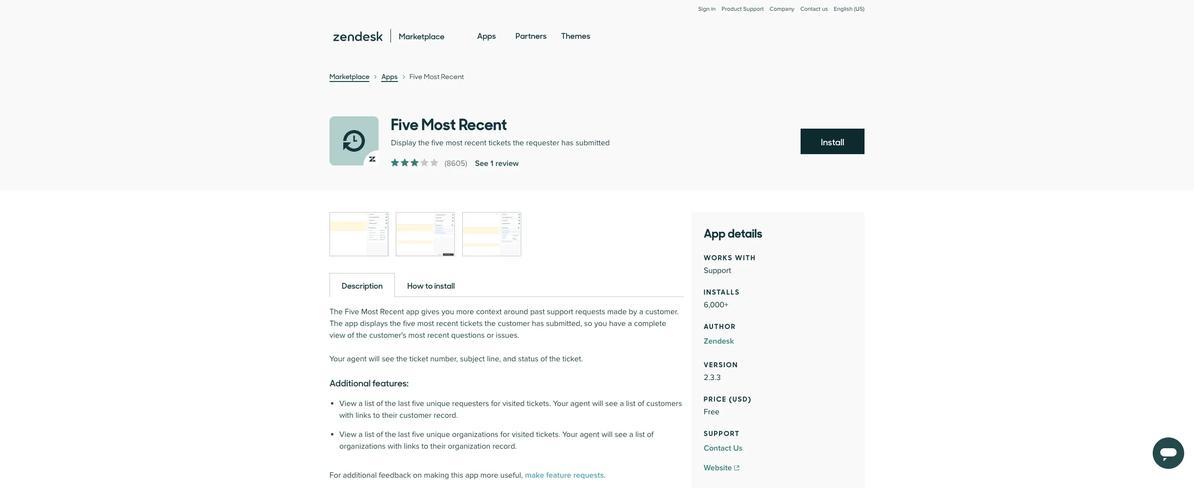 Task type: locate. For each thing, give the bounding box(es) containing it.
0 vertical spatial more
[[456, 307, 474, 317]]

organizations up additional
[[339, 442, 386, 452]]

customer inside view a list of the last five unique requesters for visited tickets. your agent will see a list of customers with links to their customer record.
[[400, 411, 432, 421]]

1 unique from the top
[[426, 399, 450, 409]]

to right how
[[425, 280, 433, 291]]

last down features:
[[398, 399, 410, 409]]

0 vertical spatial record.
[[434, 411, 458, 421]]

0 horizontal spatial organizations
[[339, 442, 386, 452]]

support up contact us
[[704, 428, 740, 439]]

2 vertical spatial to
[[422, 442, 428, 452]]

0 vertical spatial your
[[330, 355, 345, 364]]

see 1 review
[[475, 159, 519, 169]]

customer down features:
[[400, 411, 432, 421]]

app details
[[704, 224, 762, 241]]

the left ticket. in the bottom of the page
[[549, 355, 560, 364]]

agent for view a list of the last five unique organizations for visited tickets. your agent will see a list of organizations with links to their organization record.
[[580, 430, 600, 440]]

contact for contact us
[[800, 5, 821, 13]]

to up on on the left of page
[[422, 442, 428, 452]]

the
[[418, 138, 429, 148], [513, 138, 524, 148], [390, 319, 401, 329], [485, 319, 496, 329], [356, 331, 367, 341], [396, 355, 407, 364], [549, 355, 560, 364], [385, 399, 396, 409], [385, 430, 396, 440]]

1 vertical spatial support
[[704, 266, 731, 276]]

has right "requester"
[[561, 138, 574, 148]]

agent up make feature requests link
[[580, 430, 600, 440]]

of up the feedback
[[376, 430, 383, 440]]

useful,
[[500, 471, 523, 481]]

view up additional
[[339, 430, 357, 440]]

0 vertical spatial most
[[446, 138, 463, 148]]

1 vertical spatial more
[[480, 471, 498, 481]]

(
[[445, 159, 447, 169]]

app up view
[[345, 319, 358, 329]]

0 vertical spatial five
[[410, 72, 422, 81]]

links for customer
[[356, 411, 371, 421]]

1 the from the top
[[330, 307, 343, 317]]

see for view a list of the last five unique organizations for visited tickets. your agent will see a list of organizations with links to their organization record.
[[615, 430, 627, 440]]

1 star fill image from the left
[[391, 159, 399, 167]]

view inside view a list of the last five unique organizations for visited tickets. your agent will see a list of organizations with links to their organization record.
[[339, 430, 357, 440]]

2 vertical spatial most
[[361, 307, 378, 317]]

1 vertical spatial their
[[430, 442, 446, 452]]

view down additional
[[339, 399, 357, 409]]

of right view
[[347, 331, 354, 341]]

0 vertical spatial visited
[[502, 399, 525, 409]]

the
[[330, 307, 343, 317], [330, 319, 343, 329]]

recent inside five most recent display the five most recent tickets the requester has submitted
[[465, 138, 487, 148]]

will for view a list of the last five unique requesters for visited tickets. your agent will see a list of customers with links to their customer record.
[[592, 399, 603, 409]]

2 vertical spatial recent
[[380, 307, 404, 317]]

tickets. down status
[[527, 399, 551, 409]]

apps link right marketplace link
[[381, 71, 398, 82]]

to for organizations
[[422, 442, 428, 452]]

2 view from the top
[[339, 430, 357, 440]]

their up making
[[430, 442, 446, 452]]

details
[[728, 224, 762, 241]]

the up the feedback
[[385, 430, 396, 440]]

five inside the five most recent app gives you more context around past support requests made by a customer. the app displays the five most recent tickets the customer has submitted, so you have a complete view of the customer's most recent questions or issues.
[[345, 307, 359, 317]]

0 vertical spatial support
[[743, 5, 764, 13]]

recent
[[465, 138, 487, 148], [436, 319, 458, 329], [427, 331, 449, 341]]

you
[[442, 307, 454, 317], [594, 319, 607, 329]]

apps right marketplace
[[381, 71, 398, 81]]

tab list
[[330, 273, 684, 298]]

1 vertical spatial for
[[500, 430, 510, 440]]

with
[[735, 252, 756, 263], [339, 411, 354, 421], [388, 442, 402, 452]]

most inside five most recent display the five most recent tickets the requester has submitted
[[446, 138, 463, 148]]

additional
[[330, 377, 371, 390]]

2 vertical spatial will
[[602, 430, 613, 440]]

contact for contact us
[[704, 444, 731, 454]]

for down view a list of the last five unique requesters for visited tickets. your agent will see a list of customers with links to their customer record.
[[500, 430, 510, 440]]

last inside view a list of the last five unique organizations for visited tickets. your agent will see a list of organizations with links to their organization record.
[[398, 430, 410, 440]]

visited up view a list of the last five unique organizations for visited tickets. your agent will see a list of organizations with links to their organization record. on the bottom
[[502, 399, 525, 409]]

sign in link
[[698, 5, 716, 13]]

links up on on the left of page
[[404, 442, 420, 452]]

visited inside view a list of the last five unique requesters for visited tickets. your agent will see a list of customers with links to their customer record.
[[502, 399, 525, 409]]

record.
[[434, 411, 458, 421], [493, 442, 517, 452]]

requests up the so at the left of the page
[[575, 307, 605, 317]]

five inside five most recent display the five most recent tickets the requester has submitted
[[431, 138, 444, 148]]

2 star fill image from the left
[[411, 159, 419, 167]]

1 vertical spatial with
[[339, 411, 354, 421]]

five up on on the left of page
[[412, 430, 424, 440]]

for inside view a list of the last five unique requesters for visited tickets. your agent will see a list of customers with links to their customer record.
[[491, 399, 500, 409]]

support right product
[[743, 5, 764, 13]]

2 vertical spatial with
[[388, 442, 402, 452]]

support down the works
[[704, 266, 731, 276]]

marketplace
[[330, 71, 370, 81]]

0 vertical spatial unique
[[426, 399, 450, 409]]

0 vertical spatial their
[[382, 411, 398, 421]]

your down view
[[330, 355, 345, 364]]

recent down 'gives'
[[436, 319, 458, 329]]

1 horizontal spatial tickets
[[489, 138, 511, 148]]

contact
[[800, 5, 821, 13], [704, 444, 731, 454]]

zendesk
[[704, 337, 734, 347]]

1 horizontal spatial apps
[[477, 30, 496, 41]]

1 last from the top
[[398, 399, 410, 409]]

links down additional features:
[[356, 411, 371, 421]]

2 vertical spatial see
[[615, 430, 627, 440]]

agent down ticket. in the bottom of the page
[[570, 399, 590, 409]]

record. up useful,
[[493, 442, 517, 452]]

agent inside view a list of the last five unique requesters for visited tickets. your agent will see a list of customers with links to their customer record.
[[570, 399, 590, 409]]

will inside view a list of the last five unique organizations for visited tickets. your agent will see a list of organizations with links to their organization record.
[[602, 430, 613, 440]]

.
[[604, 471, 606, 481]]

star fill image left (
[[421, 159, 428, 167]]

your inside view a list of the last five unique requesters for visited tickets. your agent will see a list of customers with links to their customer record.
[[553, 399, 568, 409]]

for right the requesters
[[491, 399, 500, 409]]

author
[[704, 321, 736, 332]]

the down features:
[[385, 399, 396, 409]]

tab list containing description
[[330, 273, 684, 298]]

most up ticket
[[408, 331, 425, 341]]

you right 'gives'
[[442, 307, 454, 317]]

five inside view a list of the last five unique requesters for visited tickets. your agent will see a list of customers with links to their customer record.
[[412, 399, 424, 409]]

links inside view a list of the last five unique requesters for visited tickets. your agent will see a list of customers with links to their customer record.
[[356, 411, 371, 421]]

0 horizontal spatial links
[[356, 411, 371, 421]]

with inside view a list of the last five unique requesters for visited tickets. your agent will see a list of customers with links to their customer record.
[[339, 411, 354, 421]]

last for customer
[[398, 399, 410, 409]]

context
[[476, 307, 502, 317]]

their down features:
[[382, 411, 398, 421]]

view
[[339, 399, 357, 409], [339, 430, 357, 440]]

0 horizontal spatial more
[[456, 307, 474, 317]]

last
[[398, 399, 410, 409], [398, 430, 410, 440]]

1 vertical spatial record.
[[493, 442, 517, 452]]

has
[[561, 138, 574, 148], [532, 319, 544, 329]]

1 horizontal spatial with
[[388, 442, 402, 452]]

most
[[446, 138, 463, 148], [417, 319, 434, 329], [408, 331, 425, 341]]

to inside view a list of the last five unique organizations for visited tickets. your agent will see a list of organizations with links to their organization record.
[[422, 442, 428, 452]]

0 horizontal spatial with
[[339, 411, 354, 421]]

star fill image down display
[[391, 159, 399, 167]]

1 vertical spatial organizations
[[339, 442, 386, 452]]

customer
[[498, 319, 530, 329], [400, 411, 432, 421]]

for inside view a list of the last five unique organizations for visited tickets. your agent will see a list of organizations with links to their organization record.
[[500, 430, 510, 440]]

your down ticket. in the bottom of the page
[[553, 399, 568, 409]]

preview image of app image
[[330, 213, 388, 256], [396, 213, 454, 256], [463, 213, 521, 256]]

(usd)
[[729, 394, 752, 404]]

1 vertical spatial tickets
[[460, 319, 483, 329]]

0 vertical spatial with
[[735, 252, 756, 263]]

support inside works with support
[[704, 266, 731, 276]]

organizations
[[452, 430, 498, 440], [339, 442, 386, 452]]

more up questions
[[456, 307, 474, 317]]

0 vertical spatial last
[[398, 399, 410, 409]]

five
[[410, 72, 422, 81], [391, 112, 419, 135], [345, 307, 359, 317]]

five inside five most recent display the five most recent tickets the requester has submitted
[[391, 112, 419, 135]]

feature
[[546, 471, 571, 481]]

last inside view a list of the last five unique requesters for visited tickets. your agent will see a list of customers with links to their customer record.
[[398, 399, 410, 409]]

with down additional
[[339, 411, 354, 421]]

five up customer's
[[403, 319, 415, 329]]

tickets. inside view a list of the last five unique requesters for visited tickets. your agent will see a list of customers with links to their customer record.
[[527, 399, 551, 409]]

issues.
[[496, 331, 519, 341]]

view inside view a list of the last five unique requesters for visited tickets. your agent will see a list of customers with links to their customer record.
[[339, 399, 357, 409]]

1 vertical spatial has
[[532, 319, 544, 329]]

your inside view a list of the last five unique organizations for visited tickets. your agent will see a list of organizations with links to their organization record.
[[562, 430, 578, 440]]

for for requesters
[[491, 399, 500, 409]]

recent for five most recent
[[441, 72, 464, 81]]

1 vertical spatial last
[[398, 430, 410, 440]]

zendesk image
[[333, 32, 383, 41]]

1 vertical spatial recent
[[459, 112, 507, 135]]

1 horizontal spatial links
[[404, 442, 420, 452]]

contact us
[[800, 5, 828, 13]]

recent up 'number,'
[[427, 331, 449, 341]]

visited inside view a list of the last five unique organizations for visited tickets. your agent will see a list of organizations with links to their organization record.
[[512, 430, 534, 440]]

for for organizations
[[500, 430, 510, 440]]

unique up organization
[[426, 430, 450, 440]]

most
[[424, 72, 440, 81], [422, 112, 456, 135], [361, 307, 378, 317]]

make
[[525, 471, 544, 481]]

0 horizontal spatial star fill image
[[401, 159, 409, 167]]

sign in
[[698, 5, 716, 13]]

app left 'gives'
[[406, 307, 419, 317]]

recent inside the five most recent app gives you more context around past support requests made by a customer. the app displays the five most recent tickets the customer has submitted, so you have a complete view of the customer's most recent questions or issues.
[[380, 307, 404, 317]]

see inside view a list of the last five unique organizations for visited tickets. your agent will see a list of organizations with links to their organization record.
[[615, 430, 627, 440]]

you right the so at the left of the page
[[594, 319, 607, 329]]

making
[[424, 471, 449, 481]]

requests right feature
[[573, 471, 604, 481]]

to down additional features:
[[373, 411, 380, 421]]

most up ( 8605 )
[[446, 138, 463, 148]]

1 vertical spatial tickets.
[[536, 430, 560, 440]]

the up "or"
[[485, 319, 496, 329]]

partners link
[[516, 22, 547, 50]]

0 vertical spatial view
[[339, 399, 357, 409]]

unique
[[426, 399, 450, 409], [426, 430, 450, 440]]

0 vertical spatial recent
[[465, 138, 487, 148]]

0 horizontal spatial record.
[[434, 411, 458, 421]]

visited down view a list of the last five unique requesters for visited tickets. your agent will see a list of customers with links to their customer record.
[[512, 430, 534, 440]]

will inside view a list of the last five unique requesters for visited tickets. your agent will see a list of customers with links to their customer record.
[[592, 399, 603, 409]]

unique inside view a list of the last five unique organizations for visited tickets. your agent will see a list of organizations with links to their organization record.
[[426, 430, 450, 440]]

2 vertical spatial agent
[[580, 430, 600, 440]]

star fill image
[[391, 159, 399, 167], [421, 159, 428, 167]]

0 horizontal spatial star fill image
[[391, 159, 399, 167]]

0 vertical spatial recent
[[441, 72, 464, 81]]

with inside view a list of the last five unique organizations for visited tickets. your agent will see a list of organizations with links to their organization record.
[[388, 442, 402, 452]]

how
[[407, 280, 424, 291]]

2 the from the top
[[330, 319, 343, 329]]

0 horizontal spatial app
[[345, 319, 358, 329]]

app right 'this' at the left bottom of the page
[[465, 471, 478, 481]]

1 horizontal spatial organizations
[[452, 430, 498, 440]]

0 vertical spatial apps link
[[477, 22, 496, 50]]

five for five most recent
[[410, 72, 422, 81]]

works with support
[[704, 252, 756, 276]]

display
[[391, 138, 416, 148]]

0 horizontal spatial has
[[532, 319, 544, 329]]

tickets inside five most recent display the five most recent tickets the requester has submitted
[[489, 138, 511, 148]]

agent up additional
[[347, 355, 367, 364]]

five
[[431, 138, 444, 148], [403, 319, 415, 329], [412, 399, 424, 409], [412, 430, 424, 440]]

1 horizontal spatial record.
[[493, 442, 517, 452]]

installs 6,000+
[[704, 287, 740, 310]]

subject
[[460, 355, 485, 364]]

1 horizontal spatial their
[[430, 442, 446, 452]]

tickets. inside view a list of the last five unique organizations for visited tickets. your agent will see a list of organizations with links to their organization record.
[[536, 430, 560, 440]]

more inside the five most recent app gives you more context around past support requests made by a customer. the app displays the five most recent tickets the customer has submitted, so you have a complete view of the customer's most recent questions or issues.
[[456, 307, 474, 317]]

1 vertical spatial app
[[345, 319, 358, 329]]

1 horizontal spatial customer
[[498, 319, 530, 329]]

record. inside view a list of the last five unique organizations for visited tickets. your agent will see a list of organizations with links to their organization record.
[[493, 442, 517, 452]]

0 vertical spatial organizations
[[452, 430, 498, 440]]

links inside view a list of the last five unique organizations for visited tickets. your agent will see a list of organizations with links to their organization record.
[[404, 442, 420, 452]]

0 vertical spatial for
[[491, 399, 500, 409]]

complete
[[634, 319, 666, 329]]

1 view from the top
[[339, 399, 357, 409]]

tickets
[[489, 138, 511, 148], [460, 319, 483, 329]]

see for view a list of the last five unique requesters for visited tickets. your agent will see a list of customers with links to their customer record.
[[605, 399, 618, 409]]

their inside view a list of the last five unique organizations for visited tickets. your agent will see a list of organizations with links to their organization record.
[[430, 442, 446, 452]]

visited
[[502, 399, 525, 409], [512, 430, 534, 440]]

by
[[629, 307, 637, 317]]

tickets. up feature
[[536, 430, 560, 440]]

free
[[704, 408, 720, 418]]

global-navigation-secondary element
[[330, 0, 865, 23]]

links for organization
[[404, 442, 420, 452]]

contact up website
[[704, 444, 731, 454]]

of
[[347, 331, 354, 341], [541, 355, 547, 364], [376, 399, 383, 409], [638, 399, 644, 409], [376, 430, 383, 440], [647, 430, 654, 440]]

your up make feature requests link
[[562, 430, 578, 440]]

has down past
[[532, 319, 544, 329]]

status
[[518, 355, 539, 364]]

more left useful,
[[480, 471, 498, 481]]

see inside view a list of the last five unique requesters for visited tickets. your agent will see a list of customers with links to their customer record.
[[605, 399, 618, 409]]

unique left the requesters
[[426, 399, 450, 409]]

0 horizontal spatial tickets
[[460, 319, 483, 329]]

their inside view a list of the last five unique requesters for visited tickets. your agent will see a list of customers with links to their customer record.
[[382, 411, 398, 421]]

0 vertical spatial the
[[330, 307, 343, 317]]

1 horizontal spatial star fill image
[[421, 159, 428, 167]]

review
[[496, 159, 519, 169]]

install button
[[801, 129, 865, 154]]

1 vertical spatial you
[[594, 319, 607, 329]]

0 vertical spatial you
[[442, 307, 454, 317]]

tickets. for organizations
[[536, 430, 560, 440]]

1 vertical spatial links
[[404, 442, 420, 452]]

unique for customer
[[426, 399, 450, 409]]

has inside five most recent display the five most recent tickets the requester has submitted
[[561, 138, 574, 148]]

company link
[[770, 5, 795, 23]]

most down 'gives'
[[417, 319, 434, 329]]

contact left us
[[800, 5, 821, 13]]

with down details
[[735, 252, 756, 263]]

the up customer's
[[390, 319, 401, 329]]

1 preview image of app image from the left
[[330, 213, 388, 256]]

1 vertical spatial see
[[605, 399, 618, 409]]

recent up 'see'
[[465, 138, 487, 148]]

1 horizontal spatial has
[[561, 138, 574, 148]]

1 vertical spatial customer
[[400, 411, 432, 421]]

five down ticket
[[412, 399, 424, 409]]

tickets up see 1 review link
[[489, 138, 511, 148]]

2 horizontal spatial star fill image
[[430, 159, 438, 167]]

2 star fill image from the left
[[421, 159, 428, 167]]

1 vertical spatial the
[[330, 319, 343, 329]]

to inside tab list
[[425, 280, 433, 291]]

6,000+
[[704, 301, 728, 310]]

a
[[639, 307, 643, 317], [628, 319, 632, 329], [359, 399, 363, 409], [620, 399, 624, 409], [359, 430, 363, 440], [629, 430, 633, 440]]

support
[[743, 5, 764, 13], [704, 266, 731, 276], [704, 428, 740, 439]]

2 preview image of app image from the left
[[396, 213, 454, 256]]

apps
[[477, 30, 496, 41], [381, 71, 398, 81]]

customers
[[646, 399, 682, 409]]

2 horizontal spatial preview image of app image
[[463, 213, 521, 256]]

links
[[356, 411, 371, 421], [404, 442, 420, 452]]

agent inside view a list of the last five unique organizations for visited tickets. your agent will see a list of organizations with links to their organization record.
[[580, 430, 600, 440]]

1 vertical spatial five
[[391, 112, 419, 135]]

0 vertical spatial contact
[[800, 5, 821, 13]]

2 last from the top
[[398, 430, 410, 440]]

most inside five most recent display the five most recent tickets the requester has submitted
[[422, 112, 456, 135]]

unique inside view a list of the last five unique requesters for visited tickets. your agent will see a list of customers with links to their customer record.
[[426, 399, 450, 409]]

0 vertical spatial apps
[[477, 30, 496, 41]]

)
[[465, 159, 467, 169]]

1 vertical spatial view
[[339, 430, 357, 440]]

will
[[369, 355, 380, 364], [592, 399, 603, 409], [602, 430, 613, 440]]

0 vertical spatial tickets
[[489, 138, 511, 148]]

star fill image
[[401, 159, 409, 167], [411, 159, 419, 167], [430, 159, 438, 167]]

have
[[609, 319, 626, 329]]

five inside view a list of the last five unique organizations for visited tickets. your agent will see a list of organizations with links to their organization record.
[[412, 430, 424, 440]]

recent inside five most recent display the five most recent tickets the requester has submitted
[[459, 112, 507, 135]]

0 vertical spatial has
[[561, 138, 574, 148]]

on
[[413, 471, 422, 481]]

last up the feedback
[[398, 430, 410, 440]]

install
[[434, 280, 455, 291]]

apps left partners
[[477, 30, 496, 41]]

0 vertical spatial to
[[425, 280, 433, 291]]

your for view a list of the last five unique requesters for visited tickets. your agent will see a list of customers with links to their customer record.
[[553, 399, 568, 409]]

1 vertical spatial visited
[[512, 430, 534, 440]]

contact inside global-navigation-secondary element
[[800, 5, 821, 13]]

0 vertical spatial customer
[[498, 319, 530, 329]]

1 horizontal spatial more
[[480, 471, 498, 481]]

1 vertical spatial contact
[[704, 444, 731, 454]]

0 vertical spatial most
[[424, 72, 440, 81]]

to inside view a list of the last five unique requesters for visited tickets. your agent will see a list of customers with links to their customer record.
[[373, 411, 380, 421]]

view for view a list of the last five unique organizations for visited tickets. your agent will see a list of organizations with links to their organization record.
[[339, 430, 357, 440]]

1 vertical spatial agent
[[570, 399, 590, 409]]

2 vertical spatial app
[[465, 471, 478, 481]]

their
[[382, 411, 398, 421], [430, 442, 446, 452]]

tickets inside the five most recent app gives you more context around past support requests made by a customer. the app displays the five most recent tickets the customer has submitted, so you have a complete view of the customer's most recent questions or issues.
[[460, 319, 483, 329]]

0 vertical spatial links
[[356, 411, 371, 421]]

1 horizontal spatial preview image of app image
[[396, 213, 454, 256]]

more for context
[[456, 307, 474, 317]]

your agent will see the ticket number, subject line, and status of the ticket.
[[330, 355, 583, 364]]

0 vertical spatial requests
[[575, 307, 605, 317]]

your
[[330, 355, 345, 364], [553, 399, 568, 409], [562, 430, 578, 440]]

tickets up questions
[[460, 319, 483, 329]]

0 horizontal spatial preview image of app image
[[330, 213, 388, 256]]

record. for requesters
[[434, 411, 458, 421]]

1 vertical spatial to
[[373, 411, 380, 421]]

apps link left "partners" link
[[477, 22, 496, 50]]

record. inside view a list of the last five unique requesters for visited tickets. your agent will see a list of customers with links to their customer record.
[[434, 411, 458, 421]]

five right display
[[431, 138, 444, 148]]

2 unique from the top
[[426, 430, 450, 440]]

to
[[425, 280, 433, 291], [373, 411, 380, 421], [422, 442, 428, 452]]

organizations up organization
[[452, 430, 498, 440]]

0 horizontal spatial their
[[382, 411, 398, 421]]

five for five most recent display the five most recent tickets the requester has submitted
[[391, 112, 419, 135]]

customer down around
[[498, 319, 530, 329]]

1 horizontal spatial star fill image
[[411, 159, 419, 167]]

more
[[456, 307, 474, 317], [480, 471, 498, 481]]

1 star fill image from the left
[[401, 159, 409, 167]]

tickets.
[[527, 399, 551, 409], [536, 430, 560, 440]]

1 horizontal spatial app
[[406, 307, 419, 317]]

themes
[[561, 30, 590, 41]]

additional
[[343, 471, 377, 481]]

record. down the requesters
[[434, 411, 458, 421]]

with up the feedback
[[388, 442, 402, 452]]

has inside the five most recent app gives you more context around past support requests made by a customer. the app displays the five most recent tickets the customer has submitted, so you have a complete view of the customer's most recent questions or issues.
[[532, 319, 544, 329]]



Task type: vqa. For each thing, say whether or not it's contained in the screenshot.
View in the View a list of the last five unique organizations for visited tickets. Your agent will see a list of organizations with links to their organization record.
yes



Task type: describe. For each thing, give the bounding box(es) containing it.
1 vertical spatial recent
[[436, 319, 458, 329]]

customer's
[[369, 331, 406, 341]]

2 vertical spatial support
[[704, 428, 740, 439]]

for additional feedback on making this app more useful, make feature requests .
[[330, 471, 606, 481]]

contact us
[[704, 444, 743, 454]]

features:
[[372, 377, 409, 390]]

tickets. for requesters
[[527, 399, 551, 409]]

visited for organizations
[[512, 430, 534, 440]]

questions
[[451, 331, 485, 341]]

support
[[547, 307, 573, 317]]

contact us link
[[800, 5, 828, 13]]

so
[[584, 319, 592, 329]]

submitted
[[576, 138, 610, 148]]

make feature requests link
[[525, 471, 604, 481]]

for
[[330, 471, 341, 481]]

their for customer
[[382, 411, 398, 421]]

to for requesters
[[373, 411, 380, 421]]

of down additional features:
[[376, 399, 383, 409]]

0 horizontal spatial you
[[442, 307, 454, 317]]

install
[[821, 136, 844, 148]]

additional features:
[[330, 377, 409, 390]]

0 vertical spatial see
[[382, 355, 394, 364]]

how to install
[[407, 280, 455, 291]]

their for organization
[[430, 442, 446, 452]]

1 vertical spatial requests
[[573, 471, 604, 481]]

installs
[[704, 287, 740, 297]]

with for view a list of the last five unique requesters for visited tickets. your agent will see a list of customers with links to their customer record.
[[339, 411, 354, 421]]

1
[[491, 159, 494, 169]]

8605
[[447, 159, 465, 169]]

recent for five most recent display the five most recent tickets the requester has submitted
[[459, 112, 507, 135]]

2 horizontal spatial app
[[465, 471, 478, 481]]

contact us link
[[704, 443, 852, 455]]

(us)
[[854, 5, 865, 13]]

see 1 review link
[[475, 158, 519, 170]]

last for organization
[[398, 430, 410, 440]]

us
[[822, 5, 828, 13]]

of inside the five most recent app gives you more context around past support requests made by a customer. the app displays the five most recent tickets the customer has submitted, so you have a complete view of the customer's most recent questions or issues.
[[347, 331, 354, 341]]

2.3.3
[[704, 373, 721, 383]]

0 vertical spatial app
[[406, 307, 419, 317]]

view a list of the last five unique requesters for visited tickets. your agent will see a list of customers with links to their customer record.
[[339, 399, 682, 421]]

product support
[[722, 5, 764, 13]]

more for useful,
[[480, 471, 498, 481]]

around
[[504, 307, 528, 317]]

the inside view a list of the last five unique organizations for visited tickets. your agent will see a list of organizations with links to their organization record.
[[385, 430, 396, 440]]

customer.
[[645, 307, 679, 317]]

agent for view a list of the last five unique requesters for visited tickets. your agent will see a list of customers with links to their customer record.
[[570, 399, 590, 409]]

1 vertical spatial most
[[417, 319, 434, 329]]

website link
[[704, 463, 852, 475]]

( 8605 )
[[445, 159, 467, 169]]

zendesk link
[[704, 336, 852, 348]]

made
[[607, 307, 627, 317]]

the up review
[[513, 138, 524, 148]]

2 vertical spatial recent
[[427, 331, 449, 341]]

five most recent
[[410, 72, 464, 81]]

3 preview image of app image from the left
[[463, 213, 521, 256]]

see
[[475, 159, 489, 169]]

english (us)
[[834, 5, 865, 13]]

description
[[342, 280, 383, 291]]

this
[[451, 471, 463, 481]]

displays
[[360, 319, 388, 329]]

customer inside the five most recent app gives you more context around past support requests made by a customer. the app displays the five most recent tickets the customer has submitted, so you have a complete view of the customer's most recent questions or issues.
[[498, 319, 530, 329]]

visited for requesters
[[502, 399, 525, 409]]

app
[[704, 224, 726, 241]]

3 star fill image from the left
[[430, 159, 438, 167]]

of left the customers
[[638, 399, 644, 409]]

number,
[[430, 355, 458, 364]]

view for view a list of the last five unique requesters for visited tickets. your agent will see a list of customers with links to their customer record.
[[339, 399, 357, 409]]

1 horizontal spatial apps link
[[477, 22, 496, 50]]

most for five most recent display the five most recent tickets the requester has submitted
[[422, 112, 456, 135]]

gives
[[421, 307, 440, 317]]

the inside view a list of the last five unique requesters for visited tickets. your agent will see a list of customers with links to their customer record.
[[385, 399, 396, 409]]

organization
[[448, 442, 491, 452]]

five most recent display the five most recent tickets the requester has submitted
[[391, 112, 610, 148]]

website
[[704, 464, 732, 474]]

your for view a list of the last five unique organizations for visited tickets. your agent will see a list of organizations with links to their organization record.
[[562, 430, 578, 440]]

five inside the five most recent app gives you more context around past support requests made by a customer. the app displays the five most recent tickets the customer has submitted, so you have a complete view of the customer's most recent questions or issues.
[[403, 319, 415, 329]]

will for view a list of the last five unique organizations for visited tickets. your agent will see a list of organizations with links to their organization record.
[[602, 430, 613, 440]]

price (usd) free
[[704, 394, 752, 418]]

requests inside the five most recent app gives you more context around past support requests made by a customer. the app displays the five most recent tickets the customer has submitted, so you have a complete view of the customer's most recent questions or issues.
[[575, 307, 605, 317]]

sign
[[698, 5, 710, 13]]

or
[[487, 331, 494, 341]]

the left ticket
[[396, 355, 407, 364]]

support inside global-navigation-secondary element
[[743, 5, 764, 13]]

of right status
[[541, 355, 547, 364]]

product support link
[[722, 5, 764, 13]]

feedback
[[379, 471, 411, 481]]

and
[[503, 355, 516, 364]]

record. for organizations
[[493, 442, 517, 452]]

with inside works with support
[[735, 252, 756, 263]]

of down the customers
[[647, 430, 654, 440]]

requesters
[[452, 399, 489, 409]]

themes link
[[561, 22, 590, 50]]

us
[[733, 444, 743, 454]]

view a list of the last five unique organizations for visited tickets. your agent will see a list of organizations with links to their organization record.
[[339, 430, 654, 452]]

product
[[722, 5, 742, 13]]

english
[[834, 5, 853, 13]]

view
[[330, 331, 345, 341]]

unique for organization
[[426, 430, 450, 440]]

price
[[704, 394, 727, 404]]

most for five most recent
[[424, 72, 440, 81]]

in
[[711, 5, 716, 13]]

2 vertical spatial most
[[408, 331, 425, 341]]

with for view a list of the last five unique organizations for visited tickets. your agent will see a list of organizations with links to their organization record.
[[388, 442, 402, 452]]

0 horizontal spatial apps link
[[381, 71, 398, 82]]

the down the displays on the left of page
[[356, 331, 367, 341]]

most inside the five most recent app gives you more context around past support requests made by a customer. the app displays the five most recent tickets the customer has submitted, so you have a complete view of the customer's most recent questions or issues.
[[361, 307, 378, 317]]

0 vertical spatial agent
[[347, 355, 367, 364]]

1 vertical spatial apps
[[381, 71, 398, 81]]

0 vertical spatial will
[[369, 355, 380, 364]]

version
[[704, 360, 738, 370]]

the five most recent app gives you more context around past support requests made by a customer. the app displays the five most recent tickets the customer has submitted, so you have a complete view of the customer's most recent questions or issues.
[[330, 307, 679, 341]]

the right display
[[418, 138, 429, 148]]

ticket
[[409, 355, 428, 364]]

submitted,
[[546, 319, 582, 329]]

requester
[[526, 138, 559, 148]]

version 2.3.3
[[704, 360, 738, 383]]

1 horizontal spatial you
[[594, 319, 607, 329]]

ticket.
[[562, 355, 583, 364]]

line,
[[487, 355, 501, 364]]

english (us) link
[[834, 5, 865, 23]]



